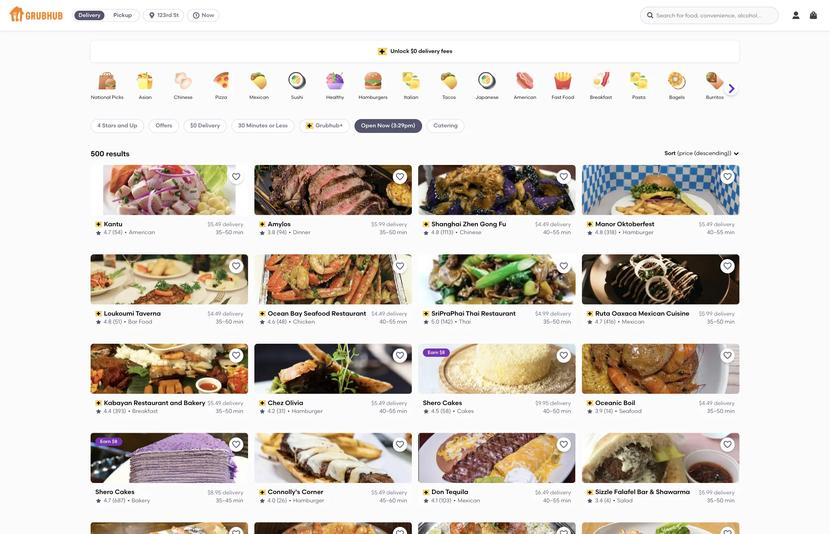 Task type: locate. For each thing, give the bounding box(es) containing it.
chinese image
[[169, 72, 197, 89]]

1 horizontal spatial grubhub plus flag logo image
[[378, 48, 387, 55]]

pasta image
[[625, 72, 653, 89]]

4.7 left (687)
[[104, 497, 111, 504]]

4.2
[[268, 408, 275, 415]]

1 horizontal spatial delivery
[[198, 122, 220, 129]]

4.8 left '(1113)'
[[431, 229, 439, 236]]

none field containing sort
[[665, 150, 740, 158]]

american right the (54)
[[129, 229, 155, 236]]

1 vertical spatial • hamburger
[[288, 408, 323, 415]]

1 horizontal spatial shero cakes logo image
[[418, 344, 576, 394]]

star icon image for loukoumi taverna
[[95, 319, 102, 325]]

0 vertical spatial bar
[[128, 319, 137, 325]]

• for connolly's corner
[[289, 497, 291, 504]]

1 horizontal spatial american
[[514, 95, 536, 100]]

0 horizontal spatial bakery
[[132, 497, 150, 504]]

star icon image left 4.4
[[95, 409, 102, 415]]

restaurant down sripraphai thai restaurant logo
[[481, 310, 516, 317]]

chicken
[[293, 319, 315, 325]]

0 horizontal spatial svg image
[[192, 11, 200, 19]]

1 horizontal spatial shero cakes
[[423, 399, 462, 407]]

star icon image left 3.9
[[587, 409, 593, 415]]

breakfast down breakfast image
[[590, 95, 612, 100]]

shero cakes for (58)
[[423, 399, 462, 407]]

shero cakes up 4.7 (687)
[[95, 489, 134, 496]]

min for manor oktoberfest
[[725, 229, 735, 236]]

35–45 min
[[216, 497, 243, 504]]

star icon image left 4.2
[[259, 409, 266, 415]]

$5.99
[[371, 221, 385, 228], [699, 311, 713, 317], [699, 489, 713, 496]]

1 vertical spatial grubhub plus flag logo image
[[306, 123, 314, 129]]

food
[[563, 95, 574, 100], [139, 319, 152, 325]]

• for kantu
[[125, 229, 127, 236]]

0 horizontal spatial delivery
[[79, 12, 100, 19]]

save this restaurant image for the psari seafood restaurant logo at bottom left
[[395, 530, 405, 534]]

subscription pass image left amylos
[[259, 222, 266, 227]]

save this restaurant button for the loukoumi taverna logo on the left of page
[[229, 259, 243, 273]]

food right fast
[[563, 95, 574, 100]]

subscription pass image for kantu
[[95, 222, 102, 227]]

123rd st button
[[143, 9, 187, 22]]

0 vertical spatial now
[[202, 12, 214, 19]]

0 vertical spatial $5.99
[[371, 221, 385, 228]]

4.4
[[104, 408, 111, 415]]

italian image
[[397, 72, 425, 89]]

30 minutes or less
[[238, 122, 288, 129]]

1 horizontal spatial food
[[563, 95, 574, 100]]

svg image
[[192, 11, 200, 19], [733, 150, 740, 157]]

1 horizontal spatial • mexican
[[618, 319, 645, 325]]

$4.49 delivery for shanghai zhen gong fu
[[535, 221, 571, 228]]

fees
[[441, 48, 452, 55]]

grubhub plus flag logo image
[[378, 48, 387, 55], [306, 123, 314, 129]]

40–55 min for ocean bay seafood restaurant
[[380, 319, 407, 325]]

star icon image left '4.8 (51)'
[[95, 319, 102, 325]]

4.8 down manor
[[595, 229, 603, 236]]

seafood up chicken on the bottom of page
[[304, 310, 330, 317]]

0 vertical spatial earn
[[428, 350, 438, 355]]

40–55 for manor oktoberfest
[[707, 229, 724, 236]]

save this restaurant image for sizzle falafel bar & shawarma logo
[[723, 440, 733, 450]]

now right st
[[202, 12, 214, 19]]

star icon image
[[95, 230, 102, 236], [259, 230, 266, 236], [423, 230, 429, 236], [587, 230, 593, 236], [95, 319, 102, 325], [259, 319, 266, 325], [423, 319, 429, 325], [587, 319, 593, 325], [95, 409, 102, 415], [259, 409, 266, 415], [423, 409, 429, 415], [587, 409, 593, 415], [95, 498, 102, 504], [259, 498, 266, 504], [423, 498, 429, 504], [587, 498, 593, 504]]

delivery
[[79, 12, 100, 19], [198, 122, 220, 129]]

main navigation navigation
[[0, 0, 830, 31]]

save this restaurant image for connolly's corner
[[395, 440, 405, 450]]

• for chez olivia
[[288, 408, 290, 415]]

0 horizontal spatial • mexican
[[454, 497, 480, 504]]

4.4 (393)
[[104, 408, 126, 415]]

fast food
[[552, 95, 574, 100]]

1 vertical spatial thai
[[459, 319, 471, 325]]

1 horizontal spatial chinese
[[460, 229, 482, 236]]

save this restaurant button for ruta oaxaca mexican cuisine logo
[[721, 259, 735, 273]]

hamburger down olivia
[[292, 408, 323, 415]]

1 vertical spatial and
[[170, 399, 182, 407]]

tacos image
[[435, 72, 463, 89]]

2 vertical spatial hamburger
[[293, 497, 324, 504]]

0 horizontal spatial breakfast
[[132, 408, 158, 415]]

thai down sripraphai thai restaurant
[[459, 319, 471, 325]]

now button
[[187, 9, 222, 22]]

1 vertical spatial $8
[[112, 439, 117, 445]]

subscription pass image left kantu
[[95, 222, 102, 227]]

1 vertical spatial bakery
[[132, 497, 150, 504]]

svg image inside 123rd st button
[[148, 11, 156, 19]]

0 vertical spatial seafood
[[304, 310, 330, 317]]

• right (318)
[[619, 229, 621, 236]]

restaurant down ocean bay seafood restaurant logo
[[332, 310, 366, 317]]

1 vertical spatial breakfast
[[132, 408, 158, 415]]

save this restaurant button for kantu  logo
[[229, 170, 243, 184]]

0 horizontal spatial 4.8
[[104, 319, 112, 325]]

subscription pass image for sizzle falafel bar & shawarma
[[587, 490, 594, 495]]

• right (14)
[[615, 408, 617, 415]]

1 horizontal spatial earn $8
[[428, 350, 445, 355]]

subscription pass image for sripraphai thai restaurant
[[423, 311, 430, 317]]

hamburgers image
[[359, 72, 387, 89]]

min for chez olivia
[[397, 408, 407, 415]]

dinner
[[293, 229, 311, 236]]

min for loukoumi taverna
[[233, 319, 243, 325]]

min for connolly's corner
[[397, 497, 407, 504]]

$8 down 4.4 (393)
[[112, 439, 117, 445]]

restaurant up • breakfast
[[134, 399, 168, 407]]

0 vertical spatial breakfast
[[590, 95, 612, 100]]

• right (31)
[[288, 408, 290, 415]]

chinese down the zhen
[[460, 229, 482, 236]]

healthy image
[[321, 72, 349, 89]]

subscription pass image left ruta
[[587, 311, 594, 317]]

shawarma
[[656, 489, 690, 496]]

chez olivia logo image
[[254, 344, 412, 394]]

4.7 (54)
[[104, 229, 123, 236]]

• hamburger for oktoberfest
[[619, 229, 654, 236]]

cuisine
[[666, 310, 690, 317]]

0 vertical spatial hamburger
[[623, 229, 654, 236]]

$4.49 delivery
[[535, 221, 571, 228], [208, 311, 243, 317], [372, 311, 407, 317], [699, 400, 735, 407]]

$5.49 delivery for kantu
[[208, 221, 243, 228]]

pizza image
[[207, 72, 235, 89]]

cakes up (58)
[[443, 399, 462, 407]]

45–60 min
[[380, 497, 407, 504]]

35–50 for loukoumi taverna
[[216, 319, 232, 325]]

• mexican down tequila
[[454, 497, 480, 504]]

svg image right st
[[192, 11, 200, 19]]

seafood down boil
[[619, 408, 642, 415]]

• hamburger down olivia
[[288, 408, 323, 415]]

hamburger down corner
[[293, 497, 324, 504]]

subscription pass image for don tequila
[[423, 490, 430, 495]]

save this restaurant image
[[232, 172, 241, 182], [395, 172, 405, 182], [559, 172, 569, 182], [723, 172, 733, 182], [232, 261, 241, 271], [395, 261, 405, 271], [723, 261, 733, 271], [395, 351, 405, 360], [559, 351, 569, 360], [395, 440, 405, 450]]

$0 delivery
[[190, 122, 220, 129]]

1 vertical spatial chinese
[[460, 229, 482, 236]]

star icon image for kabayan restaurant and bakery
[[95, 409, 102, 415]]

mexican down 'mexican' image
[[250, 95, 269, 100]]

1 horizontal spatial shero
[[423, 399, 441, 407]]

0 vertical spatial cakes
[[443, 399, 462, 407]]

$5.49 for connolly's corner
[[371, 489, 385, 496]]

1 vertical spatial $5.99 delivery
[[699, 311, 735, 317]]

4.8 for loukoumi taverna
[[104, 319, 112, 325]]

delivery left the pickup
[[79, 12, 100, 19]]

$5.49 for manor oktoberfest
[[699, 221, 713, 228]]

1 horizontal spatial 4.8
[[431, 229, 439, 236]]

1 horizontal spatial $0
[[411, 48, 417, 55]]

ocean bay seafood restaurant logo image
[[254, 254, 412, 305]]

and left up
[[117, 122, 128, 129]]

kabayan
[[104, 399, 132, 407]]

and down 'kabayan restaurant and bakery logo'
[[170, 399, 182, 407]]

grubhub plus flag logo image left the grubhub+
[[306, 123, 314, 129]]

star icon image left 4.8 (1113)
[[423, 230, 429, 236]]

0 vertical spatial delivery
[[79, 12, 100, 19]]

and for stars
[[117, 122, 128, 129]]

breakfast down kabayan restaurant and bakery
[[132, 408, 158, 415]]

1 vertical spatial food
[[139, 319, 152, 325]]

• bakery
[[128, 497, 150, 504]]

shero up 4.5
[[423, 399, 441, 407]]

star icon image left 3.4
[[587, 498, 593, 504]]

4.7 down ruta
[[595, 319, 603, 325]]

• right the (54)
[[125, 229, 127, 236]]

1 horizontal spatial $8
[[440, 350, 445, 355]]

• hamburger for olivia
[[288, 408, 323, 415]]

subscription pass image
[[95, 222, 102, 227], [259, 222, 266, 227], [587, 311, 594, 317], [95, 400, 102, 406], [259, 490, 266, 495], [587, 490, 594, 495]]

0 vertical spatial shero
[[423, 399, 441, 407]]

save this restaurant button for ocean bay seafood restaurant logo
[[393, 259, 407, 273]]

5.0
[[431, 319, 439, 325]]

and for restaurant
[[170, 399, 182, 407]]

save this restaurant image for ocean bay seafood restaurant
[[395, 261, 405, 271]]

2 vertical spatial $5.99 delivery
[[699, 489, 735, 496]]

star icon image for sripraphai thai restaurant
[[423, 319, 429, 325]]

offers
[[156, 122, 172, 129]]

oaxaca
[[612, 310, 637, 317]]

0 horizontal spatial now
[[202, 12, 214, 19]]

2 horizontal spatial 4.8
[[595, 229, 603, 236]]

1 horizontal spatial breakfast
[[590, 95, 612, 100]]

2 vertical spatial • hamburger
[[289, 497, 324, 504]]

0 horizontal spatial chinese
[[174, 95, 193, 100]]

subscription pass image left don
[[423, 490, 430, 495]]

(48)
[[277, 319, 287, 325]]

subscription pass image left sizzle
[[587, 490, 594, 495]]

35–50 for oceanic boil
[[707, 408, 724, 415]]

• salad
[[613, 497, 633, 504]]

0 vertical spatial $5.99 delivery
[[371, 221, 407, 228]]

ocean bay seafood restaurant
[[268, 310, 366, 317]]

0 vertical spatial american
[[514, 95, 536, 100]]

chinese down chinese image
[[174, 95, 193, 100]]

35–50 min for ruta oaxaca mexican cuisine
[[707, 319, 735, 325]]

• mexican down oaxaca at the right bottom of the page
[[618, 319, 645, 325]]

subscription pass image left manor
[[587, 222, 594, 227]]

save this restaurant button for shanghai zhen gong fu logo
[[557, 170, 571, 184]]

hamburger for oktoberfest
[[623, 229, 654, 236]]

• hamburger down corner
[[289, 497, 324, 504]]

subscription pass image left kabayan
[[95, 400, 102, 406]]

&
[[650, 489, 655, 496]]

$5.49 delivery for connolly's corner
[[371, 489, 407, 496]]

• right (4)
[[613, 497, 615, 504]]

mexican image
[[245, 72, 273, 89]]

40–55 min for manor oktoberfest
[[707, 229, 735, 236]]

earn down 5.0
[[428, 350, 438, 355]]

0 vertical spatial grubhub plus flag logo image
[[378, 48, 387, 55]]

delivery for falafel
[[714, 489, 735, 496]]

save this restaurant image for narita japanese cuisine logo
[[232, 530, 241, 534]]

4.8
[[431, 229, 439, 236], [595, 229, 603, 236], [104, 319, 112, 325]]

save this restaurant image for oceanic boil logo
[[723, 351, 733, 360]]

american image
[[511, 72, 539, 89]]

4.8 left (51)
[[104, 319, 112, 325]]

restaurant
[[332, 310, 366, 317], [481, 310, 516, 317], [134, 399, 168, 407]]

save this restaurant image
[[559, 261, 569, 271], [232, 351, 241, 360], [723, 351, 733, 360], [232, 440, 241, 450], [559, 440, 569, 450], [723, 440, 733, 450], [232, 530, 241, 534], [395, 530, 405, 534], [559, 530, 569, 534], [723, 530, 733, 534]]

0 vertical spatial thai
[[466, 310, 480, 317]]

1 vertical spatial shero
[[95, 489, 113, 496]]

japanese image
[[473, 72, 501, 89]]

subscription pass image left oceanic
[[587, 400, 594, 406]]

earn $8 down 5.0
[[428, 350, 445, 355]]

0 vertical spatial 4.7
[[104, 229, 111, 236]]

save this restaurant image for villa erasmo logo
[[723, 530, 733, 534]]

1 horizontal spatial svg image
[[733, 150, 740, 157]]

• mexican for oaxaca
[[618, 319, 645, 325]]

1 vertical spatial seafood
[[619, 408, 642, 415]]

or
[[269, 122, 275, 129]]

1 horizontal spatial earn
[[428, 350, 438, 355]]

1 vertical spatial delivery
[[198, 122, 220, 129]]

bar left &
[[637, 489, 648, 496]]

bar down "loukoumi taverna"
[[128, 319, 137, 325]]

)
[[730, 150, 732, 157]]

pasta
[[633, 95, 646, 100]]

0 horizontal spatial $8
[[112, 439, 117, 445]]

sizzle falafel bar & shawarma
[[595, 489, 690, 496]]

star icon image for don tequila
[[423, 498, 429, 504]]

delivery for boil
[[714, 400, 735, 407]]

• for don tequila
[[454, 497, 456, 504]]

star icon image left 4.0
[[259, 498, 266, 504]]

• right (51)
[[124, 319, 126, 325]]

hamburger for corner
[[293, 497, 324, 504]]

american down american image
[[514, 95, 536, 100]]

• down tequila
[[454, 497, 456, 504]]

$4.49 for oceanic boil
[[699, 400, 713, 407]]

• for amylos
[[289, 229, 291, 236]]

star icon image left 4.7 (416)
[[587, 319, 593, 325]]

$4.49 delivery for loukoumi taverna
[[208, 311, 243, 317]]

1 vertical spatial american
[[129, 229, 155, 236]]

gong
[[480, 220, 497, 228]]

• right (142) at the right bottom of page
[[455, 319, 457, 325]]

35–50 min for loukoumi taverna
[[216, 319, 243, 325]]

star icon image left 4.8 (318)
[[587, 230, 593, 236]]

grubhub plus flag logo image left "unlock"
[[378, 48, 387, 55]]

• hamburger
[[619, 229, 654, 236], [288, 408, 323, 415], [289, 497, 324, 504]]

5.0 (142)
[[431, 319, 453, 325]]

4.8 (51)
[[104, 319, 122, 325]]

svg image right )
[[733, 150, 740, 157]]

star icon image left 3.8
[[259, 230, 266, 236]]

earn down 4.4
[[100, 439, 111, 445]]

star icon image for kantu
[[95, 230, 102, 236]]

subscription pass image for ruta oaxaca mexican cuisine
[[587, 311, 594, 317]]

0 vertical spatial • mexican
[[618, 319, 645, 325]]

asian image
[[131, 72, 159, 89]]

• for oceanic boil
[[615, 408, 617, 415]]

0 horizontal spatial american
[[129, 229, 155, 236]]

(58)
[[441, 408, 451, 415]]

1 vertical spatial $5.99
[[699, 311, 713, 317]]

ocean
[[268, 310, 289, 317]]

thai for •
[[459, 319, 471, 325]]

$5.49
[[208, 221, 221, 228], [699, 221, 713, 228], [208, 400, 221, 407], [371, 400, 385, 407], [371, 489, 385, 496]]

$4.49 for ocean bay seafood restaurant
[[372, 311, 385, 317]]

$5.99 for amylos
[[371, 221, 385, 228]]

0 vertical spatial svg image
[[192, 11, 200, 19]]

0 vertical spatial shero cakes logo image
[[418, 344, 576, 394]]

save this restaurant button for sizzle falafel bar & shawarma logo
[[721, 438, 735, 452]]

unlock $0 delivery fees
[[390, 48, 452, 55]]

• cakes
[[453, 408, 474, 415]]

1 horizontal spatial now
[[377, 122, 390, 129]]

4.0 (26)
[[268, 497, 287, 504]]

0 vertical spatial earn $8
[[428, 350, 445, 355]]

psari seafood restaurant logo image
[[254, 523, 412, 534]]

narita japanese cuisine logo image
[[91, 523, 248, 534]]

0 horizontal spatial shero cakes
[[95, 489, 134, 496]]

(14)
[[604, 408, 613, 415]]

• hamburger down oktoberfest
[[619, 229, 654, 236]]

food down taverna at the left of the page
[[139, 319, 152, 325]]

min for oceanic boil
[[725, 408, 735, 415]]

• right (416)
[[618, 319, 620, 325]]

1 horizontal spatial bakery
[[184, 399, 205, 407]]

$5.99 for ruta oaxaca mexican cuisine
[[699, 311, 713, 317]]

save this restaurant button
[[229, 170, 243, 184], [393, 170, 407, 184], [557, 170, 571, 184], [721, 170, 735, 184], [229, 259, 243, 273], [393, 259, 407, 273], [557, 259, 571, 273], [721, 259, 735, 273], [229, 348, 243, 363], [393, 348, 407, 363], [557, 348, 571, 363], [721, 348, 735, 363], [229, 438, 243, 452], [393, 438, 407, 452], [557, 438, 571, 452], [721, 438, 735, 452], [229, 527, 243, 534], [393, 527, 407, 534], [557, 527, 571, 534], [721, 527, 735, 534]]

star icon image left 4.6 at bottom left
[[259, 319, 266, 325]]

• right (94)
[[289, 229, 291, 236]]

0 vertical spatial shero cakes
[[423, 399, 462, 407]]

stars
[[102, 122, 116, 129]]

mexican down oaxaca at the right bottom of the page
[[622, 319, 645, 325]]

pickup button
[[106, 9, 139, 22]]

$0 right "unlock"
[[411, 48, 417, 55]]

falafel
[[614, 489, 636, 496]]

subscription pass image left connolly's
[[259, 490, 266, 495]]

• seafood
[[615, 408, 642, 415]]

• right (393)
[[128, 408, 130, 415]]

1 horizontal spatial and
[[170, 399, 182, 407]]

$6.49 delivery
[[535, 489, 571, 496]]

burritos image
[[701, 72, 729, 89]]

0 vertical spatial chinese
[[174, 95, 193, 100]]

35–50 for kantu
[[216, 229, 232, 236]]

delivery
[[418, 48, 440, 55], [223, 221, 243, 228], [386, 221, 407, 228], [550, 221, 571, 228], [714, 221, 735, 228], [223, 311, 243, 317], [386, 311, 407, 317], [550, 311, 571, 317], [714, 311, 735, 317], [223, 400, 243, 407], [386, 400, 407, 407], [550, 400, 571, 407], [714, 400, 735, 407], [223, 489, 243, 496], [386, 489, 407, 496], [550, 489, 571, 496], [714, 489, 735, 496]]

3.9
[[595, 408, 603, 415]]

(31)
[[277, 408, 286, 415]]

bay
[[290, 310, 302, 317]]

corner
[[302, 489, 323, 496]]

0 vertical spatial • hamburger
[[619, 229, 654, 236]]

0 horizontal spatial and
[[117, 122, 128, 129]]

0 horizontal spatial earn $8
[[100, 439, 117, 445]]

bakery
[[184, 399, 205, 407], [132, 497, 150, 504]]

35–45
[[216, 497, 232, 504]]

shero cakes logo image for • bakery
[[91, 433, 248, 483]]

earn
[[428, 350, 438, 355], [100, 439, 111, 445]]

coffee and tea image
[[739, 72, 767, 89]]

1 vertical spatial svg image
[[733, 150, 740, 157]]

min for sripraphai thai restaurant
[[561, 319, 571, 325]]

2 vertical spatial $5.99
[[699, 489, 713, 496]]

subscription pass image
[[423, 222, 430, 227], [587, 222, 594, 227], [95, 311, 102, 317], [259, 311, 266, 317], [423, 311, 430, 317], [259, 400, 266, 406], [587, 400, 594, 406], [423, 490, 430, 495]]

subscription pass image left ocean
[[259, 311, 266, 317]]

amylos logo image
[[254, 165, 412, 215]]

None field
[[665, 150, 740, 158]]

35–50 min
[[216, 229, 243, 236], [380, 229, 407, 236], [216, 319, 243, 325], [543, 319, 571, 325], [707, 319, 735, 325], [216, 408, 243, 415], [707, 408, 735, 415], [707, 497, 735, 504]]

1 vertical spatial bar
[[637, 489, 648, 496]]

cakes up (687)
[[115, 489, 134, 496]]

• right (58)
[[453, 408, 455, 415]]

1 vertical spatial earn
[[100, 439, 111, 445]]

loukoumi taverna logo image
[[91, 254, 248, 305]]

svg image
[[791, 11, 801, 20], [809, 11, 818, 20], [148, 11, 156, 19], [647, 11, 655, 19]]

now right open
[[377, 122, 390, 129]]

save this restaurant image for ruta oaxaca mexican cuisine
[[723, 261, 733, 271]]

$4.49
[[535, 221, 549, 228], [208, 311, 221, 317], [372, 311, 385, 317], [699, 400, 713, 407]]

taverna
[[136, 310, 161, 317]]

• right '(1113)'
[[456, 229, 458, 236]]

loukoumi taverna
[[104, 310, 161, 317]]

$0 right offers
[[190, 122, 197, 129]]

1 vertical spatial 4.7
[[595, 319, 603, 325]]

2 vertical spatial cakes
[[115, 489, 134, 496]]

sushi
[[291, 95, 303, 100]]

0 horizontal spatial shero
[[95, 489, 113, 496]]

0 vertical spatial bakery
[[184, 399, 205, 407]]

shero cakes logo image
[[418, 344, 576, 394], [91, 433, 248, 483]]

• hamburger for corner
[[289, 497, 324, 504]]

$5.49 delivery for manor oktoberfest
[[699, 221, 735, 228]]

shero cakes for (687)
[[95, 489, 134, 496]]

0 horizontal spatial seafood
[[304, 310, 330, 317]]

• right (48)
[[289, 319, 291, 325]]

subscription pass image left sripraphai
[[423, 311, 430, 317]]

4.7
[[104, 229, 111, 236], [595, 319, 603, 325], [104, 497, 111, 504]]

0 horizontal spatial shero cakes logo image
[[91, 433, 248, 483]]

1 vertical spatial • mexican
[[454, 497, 480, 504]]

4
[[97, 122, 101, 129]]

shanghai zhen gong fu logo image
[[418, 165, 576, 215]]

1 vertical spatial shero cakes logo image
[[91, 433, 248, 483]]

0 horizontal spatial earn
[[100, 439, 111, 445]]

delivery button
[[73, 9, 106, 22]]

123rd st
[[158, 12, 179, 19]]

thai up • thai
[[466, 310, 480, 317]]

unlock
[[390, 48, 409, 55]]

0 horizontal spatial grubhub plus flag logo image
[[306, 123, 314, 129]]

cakes right (58)
[[457, 408, 474, 415]]

earn $8 down 4.4
[[100, 439, 117, 445]]

grubhub plus flag logo image for grubhub+
[[306, 123, 314, 129]]

40–55 for shanghai zhen gong fu
[[543, 229, 560, 236]]

shero cakes up 4.5 (58)
[[423, 399, 462, 407]]

1 vertical spatial shero cakes
[[95, 489, 134, 496]]

min for don tequila
[[561, 497, 571, 504]]

kantu  logo image
[[91, 165, 248, 215]]

subscription pass image left the shanghai
[[423, 222, 430, 227]]

star icon image left 4.1
[[423, 498, 429, 504]]

• mexican for tequila
[[454, 497, 480, 504]]

4.1
[[431, 497, 438, 504]]

oceanic boil
[[595, 399, 635, 407]]

delivery down pizza
[[198, 122, 220, 129]]

40–55 min for shanghai zhen gong fu
[[543, 229, 571, 236]]

• right (26)
[[289, 497, 291, 504]]

$8 down 5.0 (142)
[[440, 350, 445, 355]]

save this restaurant image for kantu
[[232, 172, 241, 182]]

1 vertical spatial hamburger
[[292, 408, 323, 415]]

1 vertical spatial now
[[377, 122, 390, 129]]

subscription pass image left loukoumi
[[95, 311, 102, 317]]

earn for 4.5
[[428, 350, 438, 355]]

4.5
[[431, 408, 439, 415]]

shero cakes
[[423, 399, 462, 407], [95, 489, 134, 496]]

35–50
[[216, 229, 232, 236], [380, 229, 396, 236], [216, 319, 232, 325], [543, 319, 560, 325], [707, 319, 724, 325], [216, 408, 232, 415], [707, 408, 724, 415], [707, 497, 724, 504]]



Task type: describe. For each thing, give the bounding box(es) containing it.
star icon image for connolly's corner
[[259, 498, 266, 504]]

4.7 for ruta oaxaca mexican cuisine
[[595, 319, 603, 325]]

delivery for oaxaca
[[714, 311, 735, 317]]

$4.99 delivery
[[535, 311, 571, 317]]

35–50 for kabayan restaurant and bakery
[[216, 408, 232, 415]]

connolly's corner logo image
[[254, 433, 412, 483]]

1 horizontal spatial bar
[[637, 489, 648, 496]]

1 horizontal spatial seafood
[[619, 408, 642, 415]]

star icon image left 4.7 (687)
[[95, 498, 102, 504]]

picks
[[112, 95, 124, 100]]

pickup
[[113, 12, 132, 19]]

1 horizontal spatial restaurant
[[332, 310, 366, 317]]

pizza
[[215, 95, 227, 100]]

sizzle falafel bar & shawarma logo image
[[582, 433, 740, 483]]

4.0
[[268, 497, 275, 504]]

shero for 4.5
[[423, 399, 441, 407]]

minutes
[[246, 122, 268, 129]]

kabayan restaurant and bakery logo image
[[91, 344, 248, 394]]

don
[[432, 489, 444, 496]]

• dinner
[[289, 229, 311, 236]]

villa erasmo logo image
[[582, 523, 740, 534]]

• breakfast
[[128, 408, 158, 415]]

asian
[[139, 95, 152, 100]]

4.8 (1113)
[[431, 229, 454, 236]]

delivery for thai
[[550, 311, 571, 317]]

4.7 (687)
[[104, 497, 126, 504]]

mexican left cuisine at the bottom of page
[[638, 310, 665, 317]]

cakes for $8.95 delivery
[[115, 489, 134, 496]]

sripraphai thai restaurant logo image
[[418, 254, 576, 305]]

boil
[[624, 399, 635, 407]]

35–50 min for kantu
[[216, 229, 243, 236]]

breakfast image
[[587, 72, 615, 89]]

• for ocean bay seafood restaurant
[[289, 319, 291, 325]]

up
[[129, 122, 137, 129]]

earn $8 for 4.7
[[100, 439, 117, 445]]

• for sizzle falafel bar & shawarma
[[613, 497, 615, 504]]

svg image inside now button
[[192, 11, 200, 19]]

national picks image
[[93, 72, 121, 89]]

save this restaurant button for villa erasmo logo
[[721, 527, 735, 534]]

(1113)
[[441, 229, 454, 236]]

$5.49 for kabayan restaurant and bakery
[[208, 400, 221, 407]]

$8.95
[[208, 489, 221, 496]]

manor oktoberfest logo image
[[582, 165, 740, 215]]

open now (3:29pm)
[[361, 122, 415, 129]]

grubhub plus flag logo image for unlock $0 delivery fees
[[378, 48, 387, 55]]

save this restaurant image for shanghai zhen gong fu
[[559, 172, 569, 182]]

subscription pass image for connolly's corner
[[259, 490, 266, 495]]

min for kantu
[[233, 229, 243, 236]]

save this restaurant image for loukoumi taverna
[[232, 261, 241, 271]]

Search for food, convenience, alcohol... search field
[[640, 7, 779, 24]]

• thai
[[455, 319, 471, 325]]

(687)
[[112, 497, 126, 504]]

don tequila logo image
[[418, 433, 576, 483]]

$8 for (687)
[[112, 439, 117, 445]]

hamburger for olivia
[[292, 408, 323, 415]]

0 horizontal spatial $0
[[190, 122, 197, 129]]

45–60
[[380, 497, 396, 504]]

$5.49 for chez olivia
[[371, 400, 385, 407]]

oktoberfest
[[617, 220, 655, 228]]

delivery for corner
[[386, 489, 407, 496]]

save this restaurant image for don tequila logo
[[559, 440, 569, 450]]

fast food image
[[549, 72, 577, 89]]

30
[[238, 122, 245, 129]]

subscription pass image for loukoumi taverna
[[95, 311, 102, 317]]

3.8 (94)
[[268, 229, 287, 236]]

35–50 min for amylos
[[380, 229, 407, 236]]

4.7 for kantu
[[104, 229, 111, 236]]

40–50 min
[[543, 408, 571, 415]]

(318)
[[604, 229, 617, 236]]

thai for sripraphai
[[466, 310, 480, 317]]

delivery for oktoberfest
[[714, 221, 735, 228]]

1 vertical spatial cakes
[[457, 408, 474, 415]]

2 vertical spatial 4.7
[[104, 497, 111, 504]]

subscription pass image for shanghai zhen gong fu
[[423, 222, 430, 227]]

35–50 for amylos
[[380, 229, 396, 236]]

subscription pass image for amylos
[[259, 222, 266, 227]]

mexican down tequila
[[458, 497, 480, 504]]

subscription pass image for oceanic boil
[[587, 400, 594, 406]]

bagels image
[[663, 72, 691, 89]]

min for ocean bay seafood restaurant
[[397, 319, 407, 325]]

save this restaurant button for 'chez olivia logo'
[[393, 348, 407, 363]]

(103)
[[439, 497, 452, 504]]

$5.99 delivery for sizzle falafel bar & shawarma
[[699, 489, 735, 496]]

save this restaurant button for oceanic boil logo
[[721, 348, 735, 363]]

grubhub+
[[316, 122, 343, 129]]

now inside button
[[202, 12, 214, 19]]

star icon image for oceanic boil
[[587, 409, 593, 415]]

• american
[[125, 229, 155, 236]]

$5.49 delivery for chez olivia
[[371, 400, 407, 407]]

manor
[[595, 220, 616, 228]]

$4.99
[[535, 311, 549, 317]]

chez olivia
[[268, 399, 303, 407]]

$5.49 delivery for kabayan restaurant and bakery
[[208, 400, 243, 407]]

bagels
[[669, 95, 685, 100]]

subscription pass image for chez olivia
[[259, 400, 266, 406]]

$5.99 delivery for amylos
[[371, 221, 407, 228]]

3.8
[[268, 229, 275, 236]]

0 horizontal spatial food
[[139, 319, 152, 325]]

• bar food
[[124, 319, 152, 325]]

• right (687)
[[128, 497, 130, 504]]

0 vertical spatial food
[[563, 95, 574, 100]]

hamburgers
[[359, 95, 388, 100]]

4.6 (48)
[[268, 319, 287, 325]]

$8.95 delivery
[[208, 489, 243, 496]]

save this restaurant button for the connolly's corner logo
[[393, 438, 407, 452]]

(393)
[[113, 408, 126, 415]]

less
[[276, 122, 288, 129]]

40–55 for don tequila
[[543, 497, 560, 504]]

delivery for restaurant
[[223, 400, 243, 407]]

save this restaurant button for dar al yemen logo
[[557, 527, 571, 534]]

• chicken
[[289, 319, 315, 325]]

star icon image for sizzle falafel bar & shawarma
[[587, 498, 593, 504]]

st
[[173, 12, 179, 19]]

burritos
[[706, 95, 724, 100]]

(94)
[[277, 229, 287, 236]]

save this restaurant image for amylos
[[395, 172, 405, 182]]

amylos
[[268, 220, 291, 228]]

save this restaurant button for 'kabayan restaurant and bakery logo'
[[229, 348, 243, 363]]

ruta oaxaca mexican cuisine
[[595, 310, 690, 317]]

ruta oaxaca mexican cuisine logo image
[[582, 254, 740, 305]]

earn $8 for 4.5
[[428, 350, 445, 355]]

delivery for taverna
[[223, 311, 243, 317]]

40–50
[[543, 408, 560, 415]]

tequila
[[446, 489, 468, 496]]

500
[[91, 149, 104, 158]]

price
[[679, 150, 693, 157]]

sripraphai
[[432, 310, 465, 317]]

delivery for tequila
[[550, 489, 571, 496]]

save this restaurant button for narita japanese cuisine logo
[[229, 527, 243, 534]]

min for sizzle falafel bar & shawarma
[[725, 497, 735, 504]]

sort
[[665, 150, 676, 157]]

save this restaurant image for dar al yemen logo
[[559, 530, 569, 534]]

0 horizontal spatial restaurant
[[134, 399, 168, 407]]

min for amylos
[[397, 229, 407, 236]]

$9.95
[[536, 400, 549, 407]]

kantu
[[104, 220, 122, 228]]

delivery inside delivery button
[[79, 12, 100, 19]]

save this restaurant image for chez olivia
[[395, 351, 405, 360]]

save this restaurant button for the psari seafood restaurant logo at bottom left
[[393, 527, 407, 534]]

save this restaurant button for sripraphai thai restaurant logo
[[557, 259, 571, 273]]

open
[[361, 122, 376, 129]]

cakes for $9.95 delivery
[[443, 399, 462, 407]]

4.5 (58)
[[431, 408, 451, 415]]

$9.95 delivery
[[536, 400, 571, 407]]

shanghai
[[432, 220, 461, 228]]

min for shanghai zhen gong fu
[[561, 229, 571, 236]]

results
[[106, 149, 130, 158]]

$4.49 delivery for ocean bay seafood restaurant
[[372, 311, 407, 317]]

sizzle
[[595, 489, 613, 496]]

save this restaurant button for manor oktoberfest logo
[[721, 170, 735, 184]]

(142)
[[441, 319, 453, 325]]

salad
[[617, 497, 633, 504]]

35–50 for ruta oaxaca mexican cuisine
[[707, 319, 724, 325]]

don tequila
[[432, 489, 468, 496]]

0 vertical spatial $0
[[411, 48, 417, 55]]

$4.49 for shanghai zhen gong fu
[[535, 221, 549, 228]]

35–50 min for sripraphai thai restaurant
[[543, 319, 571, 325]]

star icon image for manor oktoberfest
[[587, 230, 593, 236]]

fast
[[552, 95, 562, 100]]

3.4
[[595, 497, 603, 504]]

star icon image for ocean bay seafood restaurant
[[259, 319, 266, 325]]

4 stars and up
[[97, 122, 137, 129]]

4.7 (416)
[[595, 319, 616, 325]]

star icon image left 4.5
[[423, 409, 429, 415]]

2 horizontal spatial restaurant
[[481, 310, 516, 317]]

dar al yemen logo image
[[418, 523, 576, 534]]

(51)
[[113, 319, 122, 325]]

• for ruta oaxaca mexican cuisine
[[618, 319, 620, 325]]

save this restaurant image for manor oktoberfest
[[723, 172, 733, 182]]

tacos
[[442, 95, 456, 100]]

oceanic boil logo image
[[582, 344, 740, 394]]

catering
[[434, 122, 458, 129]]

sushi image
[[283, 72, 311, 89]]

italian
[[404, 95, 418, 100]]

(
[[677, 150, 679, 157]]

shero for 4.7
[[95, 489, 113, 496]]

0 horizontal spatial bar
[[128, 319, 137, 325]]



Task type: vqa. For each thing, say whether or not it's contained in the screenshot.
time
no



